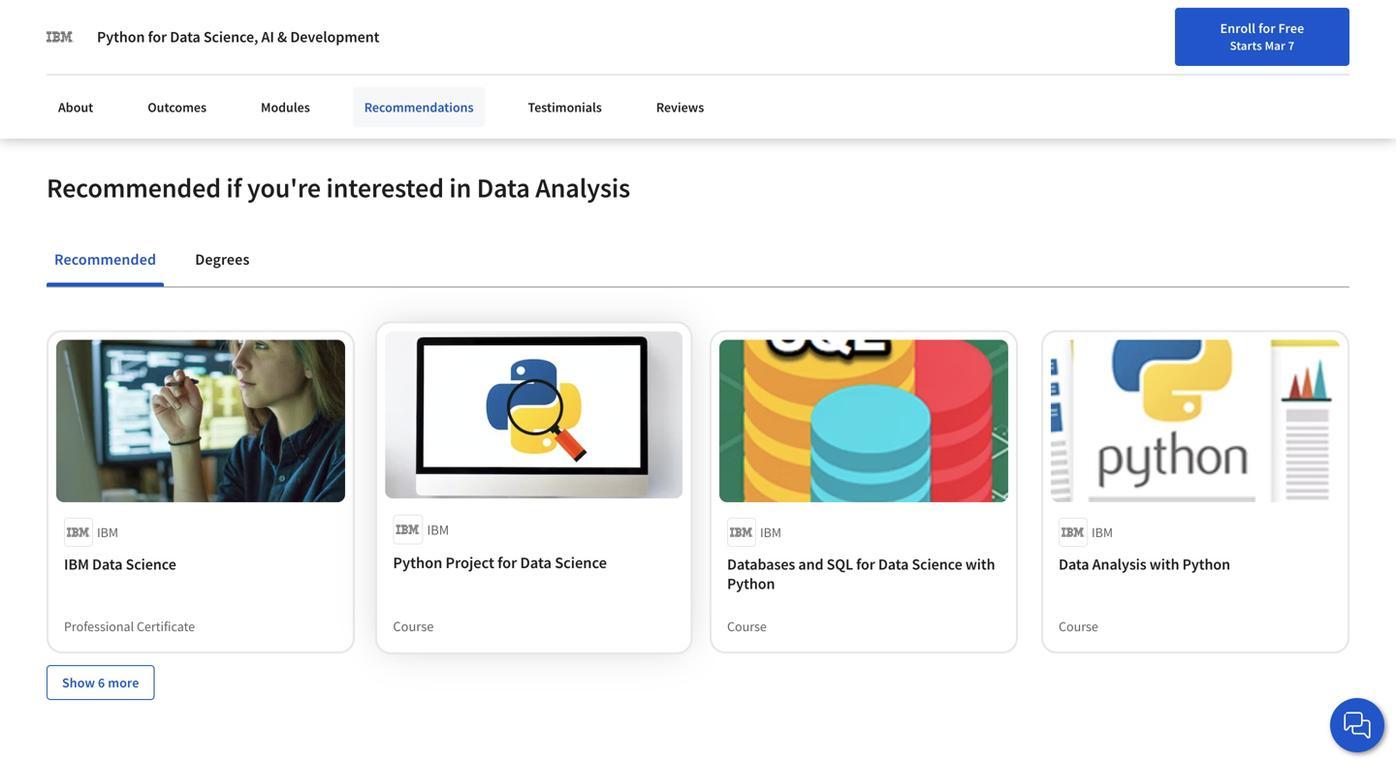 Task type: describe. For each thing, give the bounding box(es) containing it.
for right the coursera image on the top of the page
[[148, 27, 167, 47]]

in
[[449, 170, 472, 204]]

show notifications image
[[1175, 24, 1198, 48]]

coursera image
[[23, 16, 146, 47]]

modules link
[[249, 87, 322, 127]]

for right the project
[[498, 553, 517, 572]]

course for data analysis with python
[[1059, 618, 1099, 635]]

data inside databases and sql for data science with python
[[879, 555, 909, 574]]

collection element
[[35, 287, 1362, 731]]

python project for data science
[[393, 553, 607, 572]]

outcomes link
[[136, 87, 218, 127]]

science inside databases and sql for data science with python
[[912, 555, 963, 574]]

testimonials
[[528, 98, 602, 116]]

&
[[277, 27, 287, 47]]

degrees
[[195, 249, 250, 269]]

analysis inside collection element
[[1093, 555, 1147, 574]]

ibm up professional
[[64, 555, 89, 574]]

databases and sql for data science with python link
[[727, 555, 1001, 593]]

for inside databases and sql for data science with python
[[857, 555, 875, 574]]

python for data science, ai & development
[[97, 27, 380, 47]]

2 with from the left
[[1150, 555, 1180, 574]]

course for databases and sql for data science with python
[[727, 618, 767, 635]]

certificate
[[137, 618, 195, 635]]

reviews link
[[645, 87, 716, 127]]

1 horizontal spatial science
[[555, 553, 607, 572]]

about link
[[47, 87, 105, 127]]

recommended for recommended
[[54, 249, 156, 269]]

databases and sql for data science with python
[[727, 555, 996, 593]]

outcomes
[[148, 98, 207, 116]]

degrees button
[[187, 236, 257, 282]]

development
[[290, 27, 380, 47]]

for inside enroll for free starts mar 7
[[1259, 19, 1276, 37]]

starts
[[1230, 38, 1263, 53]]

about
[[58, 98, 93, 116]]

data analysis with python
[[1059, 555, 1231, 574]]

free
[[1279, 19, 1305, 37]]

recommended if you're interested in data analysis
[[47, 170, 631, 204]]

professional certificate
[[64, 618, 195, 635]]

python inside databases and sql for data science with python
[[727, 574, 775, 593]]

recommendations
[[364, 98, 474, 116]]

course for python project for data science
[[393, 617, 434, 635]]

recommended button
[[47, 236, 164, 282]]

recommendations link
[[353, 87, 485, 127]]

and
[[799, 555, 824, 574]]

more
[[108, 674, 139, 691]]

ibm for ibm
[[97, 524, 118, 541]]

interested
[[326, 170, 444, 204]]



Task type: locate. For each thing, give the bounding box(es) containing it.
recommendation tabs tab list
[[47, 236, 1350, 286]]

ibm for data
[[1092, 524, 1113, 541]]

analysis
[[536, 170, 631, 204], [1093, 555, 1147, 574]]

ibm data science link
[[64, 555, 338, 574]]

ibm data science
[[64, 555, 176, 574]]

3 course from the left
[[1059, 618, 1099, 635]]

with
[[966, 555, 996, 574], [1150, 555, 1180, 574]]

modules
[[261, 98, 310, 116]]

0 horizontal spatial science
[[126, 555, 176, 574]]

ibm for python
[[427, 521, 449, 539]]

1 horizontal spatial course
[[727, 618, 767, 635]]

ai
[[261, 27, 274, 47]]

7
[[1289, 38, 1295, 53]]

ibm image
[[47, 23, 74, 50]]

ibm up the project
[[427, 521, 449, 539]]

testimonials link
[[516, 87, 614, 127]]

1 course from the left
[[393, 617, 434, 635]]

project
[[446, 553, 495, 572]]

2 horizontal spatial science
[[912, 555, 963, 574]]

mar
[[1265, 38, 1286, 53]]

ibm up databases
[[760, 524, 782, 541]]

ibm up data analysis with python
[[1092, 524, 1113, 541]]

ibm up ibm data science
[[97, 524, 118, 541]]

0 vertical spatial recommended
[[47, 170, 221, 204]]

info about module content element
[[82, 25, 869, 80]]

ibm
[[427, 521, 449, 539], [97, 524, 118, 541], [760, 524, 782, 541], [1092, 524, 1113, 541], [64, 555, 89, 574]]

python
[[97, 27, 145, 47], [393, 553, 443, 572], [1183, 555, 1231, 574], [727, 574, 775, 593]]

course
[[393, 617, 434, 635], [727, 618, 767, 635], [1059, 618, 1099, 635]]

chat with us image
[[1342, 710, 1373, 741]]

1 horizontal spatial with
[[1150, 555, 1180, 574]]

recommended
[[47, 170, 221, 204], [54, 249, 156, 269]]

1 vertical spatial recommended
[[54, 249, 156, 269]]

ibm for databases
[[760, 524, 782, 541]]

0 horizontal spatial analysis
[[536, 170, 631, 204]]

2 horizontal spatial course
[[1059, 618, 1099, 635]]

6
[[98, 674, 105, 691]]

sql
[[827, 555, 853, 574]]

2 course from the left
[[727, 618, 767, 635]]

data
[[170, 27, 200, 47], [477, 170, 530, 204], [520, 553, 552, 572], [92, 555, 123, 574], [879, 555, 909, 574], [1059, 555, 1090, 574]]

recommended for recommended if you're interested in data analysis
[[47, 170, 221, 204]]

show 6 more button
[[47, 665, 155, 700]]

science,
[[204, 27, 258, 47]]

if
[[226, 170, 242, 204]]

science
[[555, 553, 607, 572], [126, 555, 176, 574], [912, 555, 963, 574]]

0 vertical spatial analysis
[[536, 170, 631, 204]]

for right sql
[[857, 555, 875, 574]]

you're
[[247, 170, 321, 204]]

python project for data science link
[[393, 553, 675, 572]]

0 horizontal spatial course
[[393, 617, 434, 635]]

None search field
[[277, 12, 596, 51]]

for
[[1259, 19, 1276, 37], [148, 27, 167, 47], [498, 553, 517, 572], [857, 555, 875, 574]]

databases
[[727, 555, 796, 574]]

1 vertical spatial analysis
[[1093, 555, 1147, 574]]

1 with from the left
[[966, 555, 996, 574]]

1 horizontal spatial analysis
[[1093, 555, 1147, 574]]

menu item
[[1030, 19, 1155, 82]]

for up the mar
[[1259, 19, 1276, 37]]

with inside databases and sql for data science with python
[[966, 555, 996, 574]]

recommended inside "button"
[[54, 249, 156, 269]]

professional
[[64, 618, 134, 635]]

reviews
[[656, 98, 704, 116]]

enroll
[[1221, 19, 1256, 37]]

show 6 more
[[62, 674, 139, 691]]

show
[[62, 674, 95, 691]]

enroll for free starts mar 7
[[1221, 19, 1305, 53]]

data analysis with python link
[[1059, 555, 1333, 574]]

0 horizontal spatial with
[[966, 555, 996, 574]]



Task type: vqa. For each thing, say whether or not it's contained in the screenshot.
•
no



